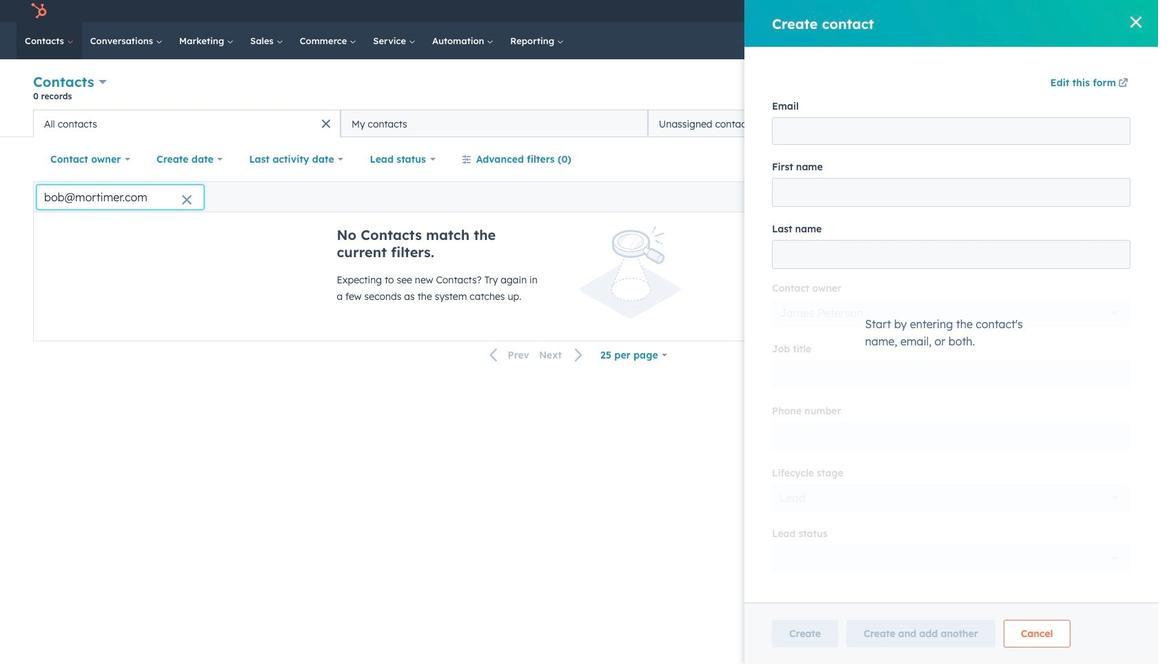 Task type: vqa. For each thing, say whether or not it's contained in the screenshot.
to in button
no



Task type: describe. For each thing, give the bounding box(es) containing it.
pagination navigation
[[482, 346, 592, 365]]

Search name, phone, email addresses, or company search field
[[37, 185, 204, 209]]

marketplaces image
[[895, 6, 907, 19]]

clear input image
[[181, 195, 192, 206]]



Task type: locate. For each thing, give the bounding box(es) containing it.
Search HubSpot search field
[[965, 29, 1111, 52]]

banner
[[33, 71, 1126, 110]]

james peterson image
[[999, 5, 1011, 17]]

menu
[[794, 0, 1142, 22]]



